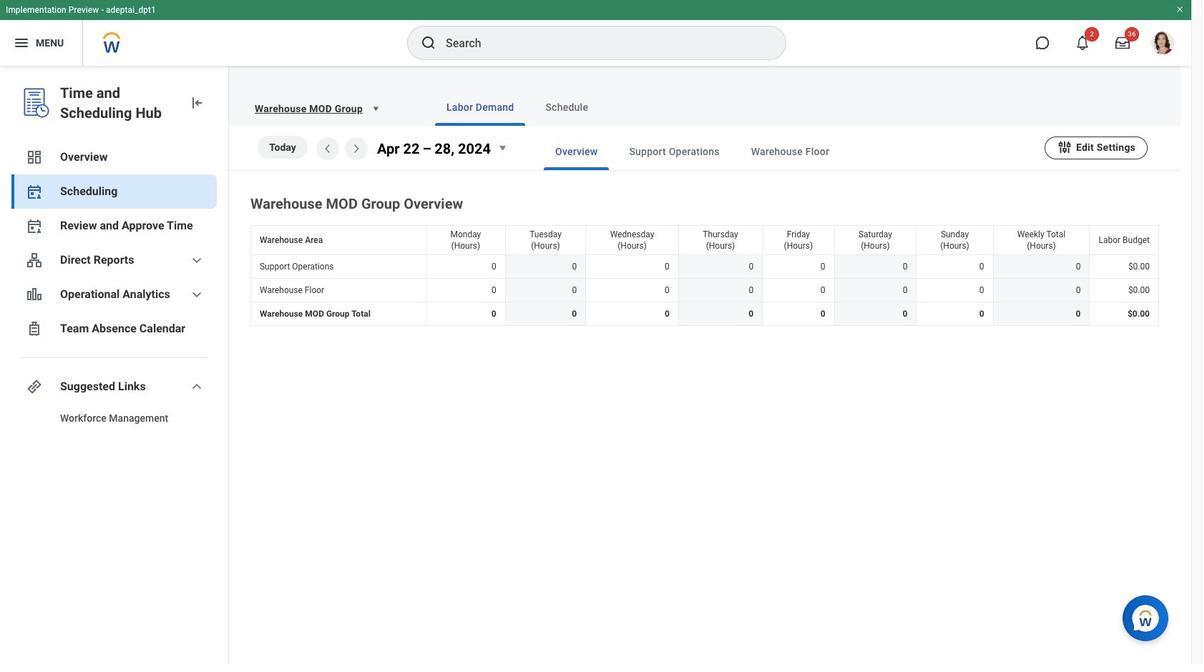 Task type: vqa. For each thing, say whether or not it's contained in the screenshot.
"notifications large" image
yes



Task type: locate. For each thing, give the bounding box(es) containing it.
time and scheduling hub element
[[60, 83, 177, 123]]

1 vertical spatial chevron down small image
[[188, 379, 205, 396]]

calendar user solid image
[[26, 183, 43, 200], [26, 218, 43, 235]]

2 chevron down small image from the top
[[188, 379, 205, 396]]

chevron down small image
[[188, 286, 205, 304], [188, 379, 205, 396]]

2 calendar user solid image from the top
[[26, 218, 43, 235]]

0 vertical spatial calendar user solid image
[[26, 183, 43, 200]]

calendar user solid image up view team icon
[[26, 218, 43, 235]]

chevron down small image
[[188, 252, 205, 269]]

1 horizontal spatial caret down small image
[[494, 140, 511, 157]]

profile logan mcneil image
[[1152, 31, 1175, 57]]

Search Workday  search field
[[446, 27, 757, 59]]

tab list
[[407, 89, 1164, 126], [515, 133, 1045, 170]]

tab panel
[[229, 126, 1181, 329]]

0 vertical spatial caret down small image
[[369, 102, 383, 116]]

0 horizontal spatial caret down small image
[[369, 102, 383, 116]]

chevron down small image for chart icon
[[188, 286, 205, 304]]

chevron left small image
[[319, 140, 336, 157]]

navigation pane region
[[0, 66, 229, 665]]

0 vertical spatial chevron down small image
[[188, 286, 205, 304]]

task timeoff image
[[26, 321, 43, 338]]

calendar user solid image down dashboard image
[[26, 183, 43, 200]]

1 vertical spatial calendar user solid image
[[26, 218, 43, 235]]

chart image
[[26, 286, 43, 304]]

caret down small image
[[369, 102, 383, 116], [494, 140, 511, 157]]

banner
[[0, 0, 1192, 66]]

1 chevron down small image from the top
[[188, 286, 205, 304]]

search image
[[420, 34, 437, 52]]

dashboard image
[[26, 149, 43, 166]]



Task type: describe. For each thing, give the bounding box(es) containing it.
notifications large image
[[1076, 36, 1090, 50]]

configure image
[[1057, 139, 1073, 155]]

link image
[[26, 379, 43, 396]]

view team image
[[26, 252, 43, 269]]

1 calendar user solid image from the top
[[26, 183, 43, 200]]

1 vertical spatial tab list
[[515, 133, 1045, 170]]

chevron down small image for link image
[[188, 379, 205, 396]]

close environment banner image
[[1176, 5, 1185, 14]]

chevron right small image
[[348, 140, 365, 157]]

0 vertical spatial tab list
[[407, 89, 1164, 126]]

1 vertical spatial caret down small image
[[494, 140, 511, 157]]

transformation import image
[[188, 94, 205, 112]]

justify image
[[13, 34, 30, 52]]

inbox large image
[[1116, 36, 1130, 50]]



